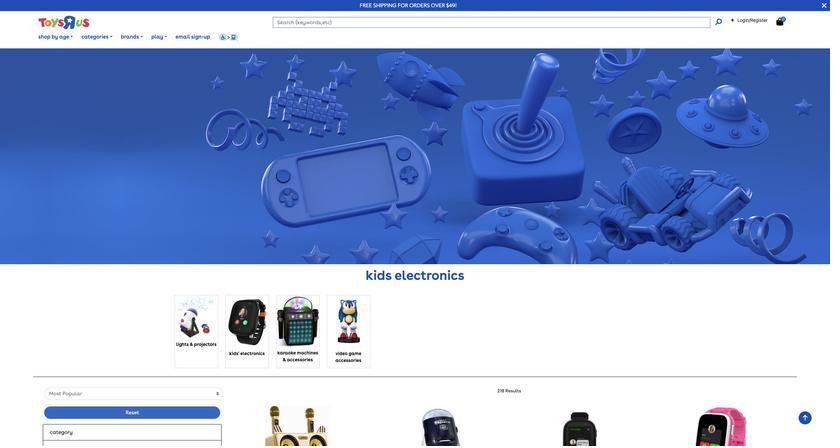Task type: vqa. For each thing, say whether or not it's contained in the screenshot.
new & trending popup button
no



Task type: locate. For each thing, give the bounding box(es) containing it.
1 vertical spatial electronics
[[240, 351, 265, 356]]

accessories
[[287, 358, 313, 363], [336, 358, 362, 363]]

karaoke machines & accessories image image
[[276, 295, 319, 347]]

orders
[[409, 2, 430, 9]]

0 horizontal spatial electronics
[[240, 351, 265, 356]]

218 results
[[498, 388, 521, 394]]

menu bar containing shop by age
[[34, 26, 830, 48]]

1 vertical spatial &
[[283, 358, 286, 363]]

menu bar
[[34, 26, 830, 48]]

email sign-up
[[176, 34, 210, 40]]

&
[[190, 342, 193, 347], [283, 358, 286, 363]]

1 horizontal spatial accessories
[[336, 358, 362, 363]]

up
[[204, 34, 210, 40]]

0 vertical spatial electronics
[[395, 268, 465, 283]]

electronics for kids' electronics
[[240, 351, 265, 356]]

projectors
[[194, 342, 217, 347]]

accessories inside video game accessories link
[[336, 358, 362, 363]]

login/register
[[738, 17, 768, 23]]

0 horizontal spatial accessories
[[287, 358, 313, 363]]

& down karaoke
[[283, 358, 286, 363]]

lights & projectors image image
[[175, 295, 218, 339]]

x6play kids' smartwatch cell phone with gps image
[[553, 405, 607, 446]]

0 vertical spatial &
[[190, 342, 193, 347]]

video game accessories image image
[[327, 295, 370, 348]]

brands
[[121, 34, 139, 40]]

shop
[[38, 34, 50, 40]]

karaoke machines & accessories link
[[276, 295, 319, 364]]

age
[[59, 34, 69, 40]]

0
[[782, 17, 785, 22]]

close button image
[[822, 2, 827, 9]]

free
[[360, 2, 372, 9]]

game
[[349, 351, 361, 356]]

kids electronics
[[366, 268, 465, 283]]

accessories down the game on the left
[[336, 358, 362, 363]]

lights & projectors
[[176, 342, 217, 347]]

categories button
[[77, 29, 117, 45]]

None search field
[[273, 17, 722, 28]]

free shipping for orders over $49! link
[[360, 2, 457, 9]]

over
[[431, 2, 445, 9]]

1 horizontal spatial electronics
[[395, 268, 465, 283]]

electronics
[[395, 268, 465, 283], [240, 351, 265, 356]]

machines
[[297, 351, 318, 356]]

results
[[506, 388, 521, 394]]

kids electronics main content
[[0, 48, 830, 446]]

accessories down the machines
[[287, 358, 313, 363]]

karaoke machines & accessories
[[277, 351, 318, 363]]

reset
[[126, 410, 139, 416]]

karaoke
[[277, 351, 296, 356]]

& right the lights
[[190, 342, 193, 347]]

1 horizontal spatial &
[[283, 358, 286, 363]]



Task type: describe. For each thing, give the bounding box(es) containing it.
kids'
[[229, 351, 239, 356]]

product-tab tab panel
[[38, 388, 792, 446]]

shipping
[[373, 2, 397, 9]]

login/register button
[[731, 17, 768, 24]]

xgo3 kids' smartwatch cell phone with gps image
[[689, 405, 754, 446]]

0 horizontal spatial &
[[190, 342, 193, 347]]

0 link
[[777, 17, 790, 26]]

brainstorm toys deep space home planetarium and projector w/ 24 color nasa images - stem toy image
[[406, 405, 472, 446]]

kids' electronics
[[229, 351, 265, 356]]

kids
[[366, 268, 392, 283]]

reset button
[[44, 407, 220, 419]]

play
[[151, 34, 163, 40]]

toys r us image
[[38, 15, 90, 30]]

shop by age
[[38, 34, 69, 40]]

by
[[52, 34, 58, 40]]

shop by age button
[[34, 29, 77, 45]]

free shipping for orders over $49!
[[360, 2, 457, 9]]

sign-
[[191, 34, 204, 40]]

kids' electronics link
[[226, 295, 269, 357]]

video
[[336, 351, 348, 356]]

accessories inside karaoke machines & accessories
[[287, 358, 313, 363]]

$49!
[[446, 2, 457, 9]]

lights
[[176, 342, 189, 347]]

for
[[398, 2, 408, 9]]

brands button
[[117, 29, 147, 45]]

categories
[[81, 34, 109, 40]]

masingo spinto g3 kitty karaoke machine image
[[265, 405, 330, 446]]

category element
[[50, 429, 215, 437]]

lights & projectors link
[[175, 295, 218, 348]]

video game accessories
[[336, 351, 362, 363]]

category
[[50, 429, 73, 436]]

play button
[[147, 29, 171, 45]]

this icon serves as a link to download the essential accessibility assistive technology app for individuals with physical disabilities. it is featured as part of our commitment to diversity and inclusion. image
[[219, 34, 238, 41]]

electronics for kids electronics
[[395, 268, 465, 283]]

email sign-up link
[[171, 29, 214, 45]]

shopping bag image
[[777, 18, 784, 26]]

kids' electronics image image
[[226, 295, 269, 348]]

& inside karaoke machines & accessories
[[283, 358, 286, 363]]

video game accessories link
[[327, 295, 370, 364]]

218
[[498, 388, 504, 394]]

Enter Keyword or Item No. search field
[[273, 17, 710, 28]]

email
[[176, 34, 190, 40]]



